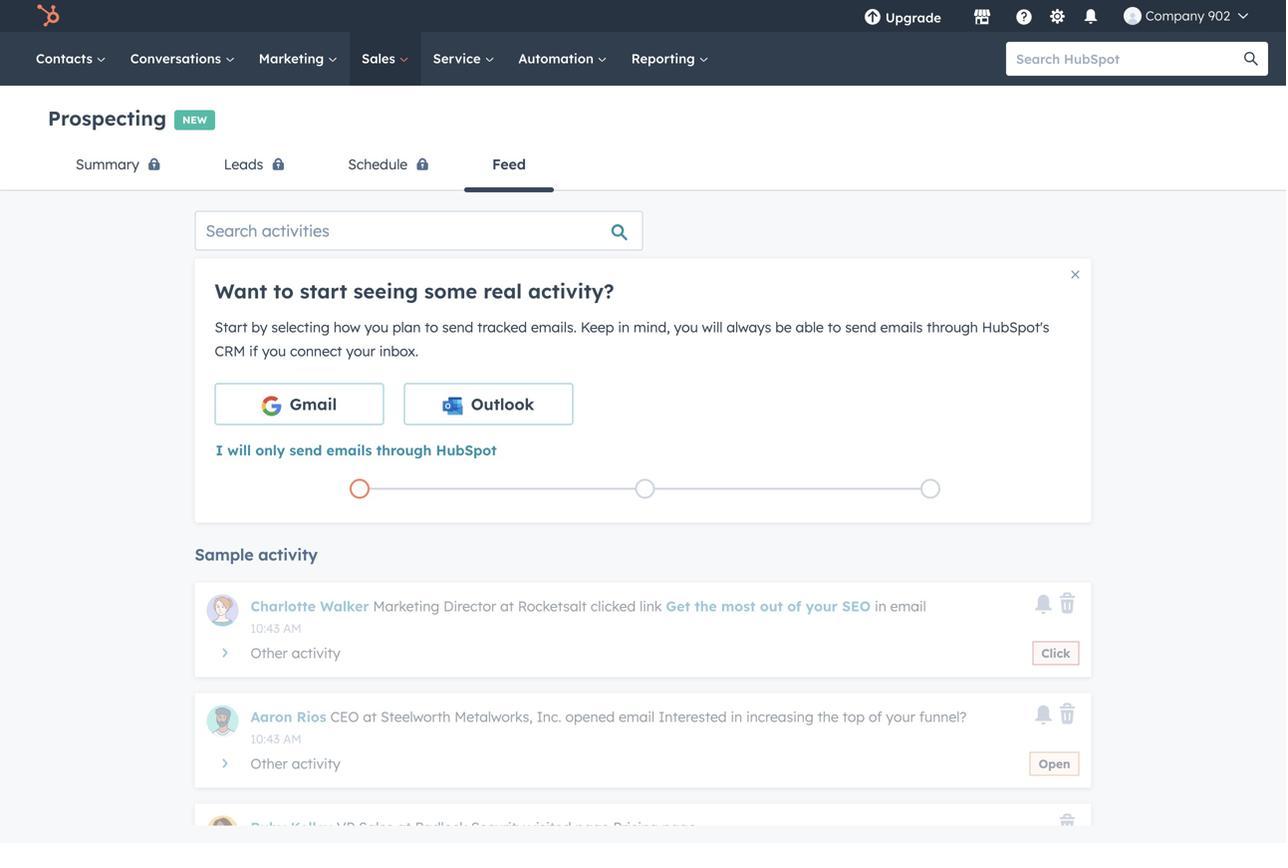 Task type: describe. For each thing, give the bounding box(es) containing it.
notifications button
[[1074, 0, 1108, 32]]

new
[[183, 114, 207, 126]]

Search HubSpot search field
[[1007, 42, 1251, 76]]

leads
[[224, 156, 264, 173]]

contacts
[[36, 50, 96, 67]]

feed
[[493, 156, 526, 173]]

automation
[[519, 50, 598, 67]]

help button
[[1008, 0, 1042, 32]]

marketplaces button
[[962, 0, 1004, 32]]

contacts link
[[24, 32, 118, 86]]

company 902 button
[[1112, 0, 1261, 32]]

mateo roberts image
[[1124, 7, 1142, 25]]

reporting
[[632, 50, 699, 67]]

company 902
[[1146, 7, 1231, 24]]

feed link
[[465, 141, 554, 192]]

902
[[1209, 7, 1231, 24]]

summary
[[76, 156, 139, 173]]

schedule
[[348, 156, 408, 173]]

schedule link
[[320, 141, 465, 190]]



Task type: vqa. For each thing, say whether or not it's contained in the screenshot.
Feed
yes



Task type: locate. For each thing, give the bounding box(es) containing it.
conversations
[[130, 50, 225, 67]]

company
[[1146, 7, 1205, 24]]

menu
[[850, 0, 1263, 32]]

leads link
[[196, 141, 320, 190]]

settings link
[[1046, 5, 1071, 26]]

upgrade
[[886, 9, 942, 26]]

marketing
[[259, 50, 328, 67]]

conversations link
[[118, 32, 247, 86]]

reporting link
[[620, 32, 721, 86]]

hubspot image
[[36, 4, 60, 28]]

help image
[[1016, 9, 1034, 27]]

upgrade image
[[864, 9, 882, 27]]

menu containing company 902
[[850, 0, 1263, 32]]

navigation
[[48, 141, 1239, 192]]

marketplaces image
[[974, 9, 992, 27]]

sales link
[[350, 32, 421, 86]]

service link
[[421, 32, 507, 86]]

prospecting
[[48, 106, 167, 131]]

search button
[[1235, 42, 1269, 76]]

notifications image
[[1082, 9, 1100, 27]]

navigation containing summary
[[48, 141, 1239, 192]]

search image
[[1245, 52, 1259, 66]]

marketing link
[[247, 32, 350, 86]]

sales
[[362, 50, 399, 67]]

automation link
[[507, 32, 620, 86]]

menu item
[[956, 0, 960, 32]]

service
[[433, 50, 485, 67]]

hubspot link
[[24, 4, 75, 28]]

settings image
[[1049, 8, 1067, 26]]

summary link
[[48, 141, 196, 190]]



